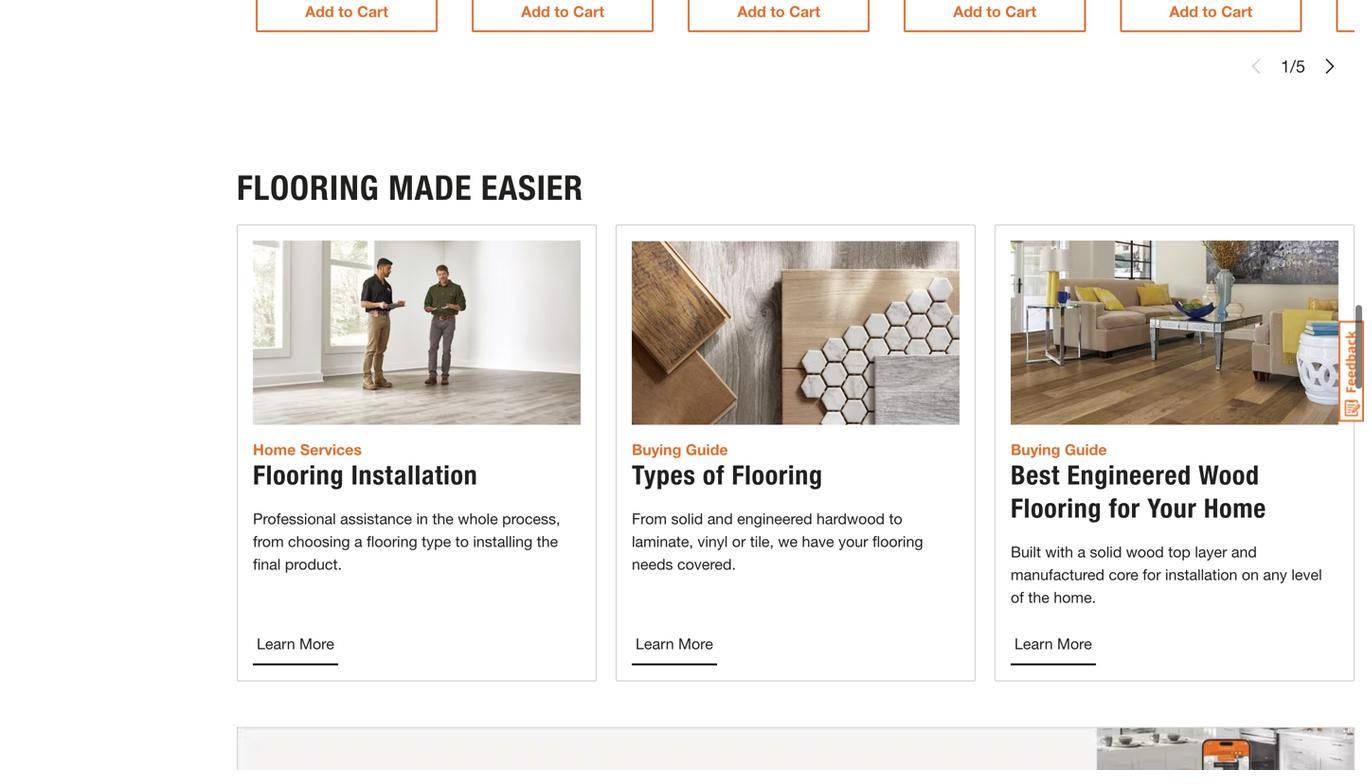 Task type: vqa. For each thing, say whether or not it's contained in the screenshot.


Task type: describe. For each thing, give the bounding box(es) containing it.
5 add to cart from the left
[[1170, 2, 1253, 20]]

engineered
[[738, 510, 813, 528]]

5 add from the left
[[1170, 2, 1199, 20]]

or
[[732, 533, 746, 551]]

whole
[[458, 510, 498, 528]]

professional assistance in the whole process, from choosing a flooring type to installing the final product.
[[253, 510, 561, 573]]

for inside buying guide best engineered wood flooring for your home
[[1110, 493, 1141, 525]]

1 / 5
[[1281, 56, 1306, 76]]

wood
[[1127, 543, 1165, 561]]

buying for best
[[1011, 441, 1061, 459]]

more for types
[[679, 635, 714, 653]]

5 add to cart button from the left
[[1121, 0, 1303, 32]]

4 add from the left
[[954, 2, 983, 20]]

guide for of
[[686, 441, 728, 459]]

made
[[389, 167, 472, 208]]

4 cart from the left
[[1006, 2, 1037, 20]]

your
[[1148, 493, 1198, 525]]

more for best
[[1058, 635, 1093, 653]]

flooring inside professional assistance in the whole process, from choosing a flooring type to installing the final product.
[[367, 533, 418, 551]]

more for flooring
[[300, 635, 334, 653]]

for inside built with a solid wood top layer and manufactured core for installation on any level of the home.
[[1143, 566, 1162, 584]]

0 vertical spatial the
[[433, 510, 454, 528]]

buying guide types of flooring
[[632, 441, 823, 492]]

solid inside the from solid and engineered hardwood to laminate, vinyl or tile, we have your flooring needs covered.
[[672, 510, 704, 528]]

to for 5th add to cart button from left
[[1203, 2, 1218, 20]]

in
[[417, 510, 428, 528]]

learn for best engineered wood flooring for your home
[[1015, 635, 1054, 653]]

learn more for flooring installation
[[257, 635, 334, 653]]

1 add to cart button from the left
[[256, 0, 438, 32]]

to inside the from solid and engineered hardwood to laminate, vinyl or tile, we have your flooring needs covered.
[[889, 510, 903, 528]]

wood
[[1199, 460, 1260, 492]]

product.
[[285, 555, 342, 573]]

5
[[1297, 56, 1306, 76]]

learn more for best engineered wood flooring for your home
[[1015, 635, 1093, 653]]

4 add to cart button from the left
[[904, 0, 1086, 32]]

3 add to cart button from the left
[[688, 0, 870, 32]]

any
[[1264, 566, 1288, 584]]

learn more link for best engineered wood flooring for your home
[[1011, 624, 1096, 666]]

from solid and engineered hardwood to laminate, vinyl or tile, we have your flooring needs covered.
[[632, 510, 924, 574]]

1
[[1281, 56, 1291, 76]]

laminate,
[[632, 533, 694, 551]]

a inside professional assistance in the whole process, from choosing a flooring type to installing the final product.
[[354, 533, 363, 551]]

final
[[253, 555, 281, 573]]

home.
[[1054, 589, 1097, 607]]

1 horizontal spatial the
[[537, 533, 558, 551]]

next slide image
[[1323, 59, 1338, 74]]

5 cart from the left
[[1222, 2, 1253, 20]]

to for 1st add to cart button from the left
[[338, 2, 353, 20]]

covered.
[[678, 555, 736, 574]]

learn more link for types of flooring
[[632, 624, 717, 666]]

3 add from the left
[[738, 2, 767, 20]]

manufactured
[[1011, 566, 1105, 584]]

assistance
[[340, 510, 412, 528]]

of inside 'buying guide types of flooring'
[[703, 460, 725, 492]]

choosing
[[288, 533, 350, 551]]

learn for flooring installation
[[257, 635, 295, 653]]

and inside built with a solid wood top layer and manufactured core for installation on any level of the home.
[[1232, 543, 1258, 561]]

2 add to cart from the left
[[522, 2, 605, 20]]

learn more for types of flooring
[[636, 635, 714, 653]]

engineered
[[1068, 460, 1192, 492]]

built
[[1011, 543, 1042, 561]]

and inside the from solid and engineered hardwood to laminate, vinyl or tile, we have your flooring needs covered.
[[708, 510, 733, 528]]



Task type: locate. For each thing, give the bounding box(es) containing it.
top
[[1169, 543, 1191, 561]]

the inside built with a solid wood top layer and manufactured core for installation on any level of the home.
[[1029, 589, 1050, 607]]

1 horizontal spatial for
[[1143, 566, 1162, 584]]

3 learn more link from the left
[[1011, 624, 1096, 666]]

we
[[779, 533, 798, 551]]

a right with
[[1078, 543, 1086, 561]]

more down home.
[[1058, 635, 1093, 653]]

guide inside 'buying guide types of flooring'
[[686, 441, 728, 459]]

0 horizontal spatial and
[[708, 510, 733, 528]]

installation
[[351, 460, 478, 492]]

learn more link down product.
[[253, 624, 338, 666]]

1 more from the left
[[300, 635, 334, 653]]

from
[[632, 510, 667, 528]]

2 flooring from the left
[[873, 533, 924, 551]]

add
[[305, 2, 334, 20], [522, 2, 550, 20], [738, 2, 767, 20], [954, 2, 983, 20], [1170, 2, 1199, 20]]

1 horizontal spatial learn more
[[636, 635, 714, 653]]

level
[[1292, 566, 1323, 584]]

1 horizontal spatial learn
[[636, 635, 674, 653]]

1 learn more link from the left
[[253, 624, 338, 666]]

3 learn more from the left
[[1015, 635, 1093, 653]]

2 add to cart button from the left
[[472, 0, 654, 32]]

layer
[[1196, 543, 1228, 561]]

1 buying from the left
[[632, 441, 682, 459]]

2 cart from the left
[[573, 2, 605, 20]]

guide for engineered
[[1065, 441, 1108, 459]]

more down product.
[[300, 635, 334, 653]]

0 horizontal spatial solid
[[672, 510, 704, 528]]

1 cart from the left
[[357, 2, 388, 20]]

0 horizontal spatial learn more link
[[253, 624, 338, 666]]

this is the first slide image
[[1249, 59, 1264, 74]]

types
[[632, 460, 696, 492]]

guide inside buying guide best engineered wood flooring for your home
[[1065, 441, 1108, 459]]

3 learn from the left
[[1015, 635, 1054, 653]]

0 vertical spatial of
[[703, 460, 725, 492]]

of down built
[[1011, 589, 1025, 607]]

0 horizontal spatial of
[[703, 460, 725, 492]]

from
[[253, 533, 284, 551]]

4 add to cart from the left
[[954, 2, 1037, 20]]

and up on in the bottom of the page
[[1232, 543, 1258, 561]]

buying for types
[[632, 441, 682, 459]]

2 learn from the left
[[636, 635, 674, 653]]

for down engineered
[[1110, 493, 1141, 525]]

home down wood
[[1205, 493, 1267, 525]]

needs
[[632, 555, 673, 574]]

2 horizontal spatial learn more
[[1015, 635, 1093, 653]]

0 horizontal spatial learn
[[257, 635, 295, 653]]

more
[[300, 635, 334, 653], [679, 635, 714, 653], [1058, 635, 1093, 653]]

easier
[[481, 167, 584, 208]]

0 vertical spatial and
[[708, 510, 733, 528]]

tile,
[[750, 533, 774, 551]]

1 vertical spatial for
[[1143, 566, 1162, 584]]

learn
[[257, 635, 295, 653], [636, 635, 674, 653], [1015, 635, 1054, 653]]

and up vinyl
[[708, 510, 733, 528]]

image for     best engineered wood flooring for your home image
[[1011, 241, 1339, 425]]

a down assistance
[[354, 533, 363, 551]]

2 more from the left
[[679, 635, 714, 653]]

flooring
[[237, 167, 380, 208], [253, 460, 344, 492], [732, 460, 823, 492], [1011, 493, 1102, 525]]

professional
[[253, 510, 336, 528]]

your
[[839, 533, 869, 551]]

learn more
[[257, 635, 334, 653], [636, 635, 714, 653], [1015, 635, 1093, 653]]

type
[[422, 533, 451, 551]]

hardwood
[[817, 510, 885, 528]]

2 learn more from the left
[[636, 635, 714, 653]]

2 horizontal spatial learn
[[1015, 635, 1054, 653]]

flooring inside home services flooring installation
[[253, 460, 344, 492]]

for
[[1110, 493, 1141, 525], [1143, 566, 1162, 584]]

learn more link for flooring installation
[[253, 624, 338, 666]]

flooring inside 'buying guide types of flooring'
[[732, 460, 823, 492]]

to for fourth add to cart button
[[987, 2, 1002, 20]]

add to cart button
[[256, 0, 438, 32], [472, 0, 654, 32], [688, 0, 870, 32], [904, 0, 1086, 32], [1121, 0, 1303, 32]]

with
[[1046, 543, 1074, 561]]

home
[[253, 441, 296, 459], [1205, 493, 1267, 525]]

1 horizontal spatial solid
[[1090, 543, 1123, 561]]

of
[[703, 460, 725, 492], [1011, 589, 1025, 607]]

solid inside built with a solid wood top layer and manufactured core for installation on any level of the home.
[[1090, 543, 1123, 561]]

buying inside 'buying guide types of flooring'
[[632, 441, 682, 459]]

1 horizontal spatial a
[[1078, 543, 1086, 561]]

2 guide from the left
[[1065, 441, 1108, 459]]

1 vertical spatial of
[[1011, 589, 1025, 607]]

services
[[300, 441, 362, 459]]

0 horizontal spatial more
[[300, 635, 334, 653]]

to
[[338, 2, 353, 20], [555, 2, 569, 20], [771, 2, 785, 20], [987, 2, 1002, 20], [1203, 2, 1218, 20], [889, 510, 903, 528], [456, 533, 469, 551]]

buying guide best engineered wood flooring for your home
[[1011, 441, 1267, 525]]

1 horizontal spatial more
[[679, 635, 714, 653]]

1 horizontal spatial of
[[1011, 589, 1025, 607]]

learn more link down home.
[[1011, 624, 1096, 666]]

2 horizontal spatial learn more link
[[1011, 624, 1096, 666]]

buying up best
[[1011, 441, 1061, 459]]

a
[[354, 533, 363, 551], [1078, 543, 1086, 561]]

flooring inside the from solid and engineered hardwood to laminate, vinyl or tile, we have your flooring needs covered.
[[873, 533, 924, 551]]

0 horizontal spatial the
[[433, 510, 454, 528]]

2 vertical spatial the
[[1029, 589, 1050, 607]]

learn more down product.
[[257, 635, 334, 653]]

learn more link
[[253, 624, 338, 666], [632, 624, 717, 666], [1011, 624, 1096, 666]]

of right the types
[[703, 460, 725, 492]]

of inside built with a solid wood top layer and manufactured core for installation on any level of the home.
[[1011, 589, 1025, 607]]

home left services
[[253, 441, 296, 459]]

learn down needs
[[636, 635, 674, 653]]

banner image
[[237, 728, 1355, 771]]

0 horizontal spatial learn more
[[257, 635, 334, 653]]

the
[[433, 510, 454, 528], [537, 533, 558, 551], [1029, 589, 1050, 607]]

3 cart from the left
[[790, 2, 821, 20]]

2 horizontal spatial the
[[1029, 589, 1050, 607]]

1 horizontal spatial guide
[[1065, 441, 1108, 459]]

the down 'process,'
[[537, 533, 558, 551]]

have
[[802, 533, 835, 551]]

1 learn more from the left
[[257, 635, 334, 653]]

1 add to cart from the left
[[305, 2, 388, 20]]

0 vertical spatial for
[[1110, 493, 1141, 525]]

vinyl
[[698, 533, 728, 551]]

1 horizontal spatial and
[[1232, 543, 1258, 561]]

learn more link down needs
[[632, 624, 717, 666]]

to for 2nd add to cart button
[[555, 2, 569, 20]]

solid up core
[[1090, 543, 1123, 561]]

1 vertical spatial solid
[[1090, 543, 1123, 561]]

3 add to cart from the left
[[738, 2, 821, 20]]

solid
[[672, 510, 704, 528], [1090, 543, 1123, 561]]

0 horizontal spatial for
[[1110, 493, 1141, 525]]

and
[[708, 510, 733, 528], [1232, 543, 1258, 561]]

buying inside buying guide best engineered wood flooring for your home
[[1011, 441, 1061, 459]]

core
[[1109, 566, 1139, 584]]

flooring made easier
[[237, 167, 584, 208]]

1 vertical spatial and
[[1232, 543, 1258, 561]]

learn down manufactured
[[1015, 635, 1054, 653]]

guide up the types
[[686, 441, 728, 459]]

learn for types of flooring
[[636, 635, 674, 653]]

best
[[1011, 460, 1061, 492]]

guide
[[686, 441, 728, 459], [1065, 441, 1108, 459]]

to for third add to cart button from right
[[771, 2, 785, 20]]

buying up the types
[[632, 441, 682, 459]]

flooring inside buying guide best engineered wood flooring for your home
[[1011, 493, 1102, 525]]

0 horizontal spatial a
[[354, 533, 363, 551]]

0 vertical spatial home
[[253, 441, 296, 459]]

to inside professional assistance in the whole process, from choosing a flooring type to installing the final product.
[[456, 533, 469, 551]]

learn more down home.
[[1015, 635, 1093, 653]]

learn more down needs
[[636, 635, 714, 653]]

learn down the final
[[257, 635, 295, 653]]

/
[[1291, 56, 1297, 76]]

the down manufactured
[[1029, 589, 1050, 607]]

flooring
[[367, 533, 418, 551], [873, 533, 924, 551]]

image for     flooring installation image
[[253, 241, 581, 425]]

1 vertical spatial home
[[1205, 493, 1267, 525]]

1 learn from the left
[[257, 635, 295, 653]]

1 horizontal spatial learn more link
[[632, 624, 717, 666]]

feedback link image
[[1339, 320, 1365, 423]]

more down covered.
[[679, 635, 714, 653]]

the right in
[[433, 510, 454, 528]]

1 horizontal spatial flooring
[[873, 533, 924, 551]]

2 add from the left
[[522, 2, 550, 20]]

for down wood
[[1143, 566, 1162, 584]]

0 horizontal spatial home
[[253, 441, 296, 459]]

0 horizontal spatial buying
[[632, 441, 682, 459]]

0 horizontal spatial flooring
[[367, 533, 418, 551]]

on
[[1242, 566, 1260, 584]]

0 horizontal spatial guide
[[686, 441, 728, 459]]

1 add from the left
[[305, 2, 334, 20]]

1 vertical spatial the
[[537, 533, 558, 551]]

home inside buying guide best engineered wood flooring for your home
[[1205, 493, 1267, 525]]

1 horizontal spatial buying
[[1011, 441, 1061, 459]]

2 learn more link from the left
[[632, 624, 717, 666]]

1 guide from the left
[[686, 441, 728, 459]]

image for types of flooring image
[[632, 241, 960, 425]]

1 horizontal spatial home
[[1205, 493, 1267, 525]]

installation
[[1166, 566, 1238, 584]]

2 horizontal spatial more
[[1058, 635, 1093, 653]]

process,
[[502, 510, 561, 528]]

home services flooring installation
[[253, 441, 478, 492]]

solid up laminate,
[[672, 510, 704, 528]]

1 flooring from the left
[[367, 533, 418, 551]]

2 buying from the left
[[1011, 441, 1061, 459]]

installing
[[473, 533, 533, 551]]

guide up engineered
[[1065, 441, 1108, 459]]

cart
[[357, 2, 388, 20], [573, 2, 605, 20], [790, 2, 821, 20], [1006, 2, 1037, 20], [1222, 2, 1253, 20]]

3 more from the left
[[1058, 635, 1093, 653]]

flooring down assistance
[[367, 533, 418, 551]]

a inside built with a solid wood top layer and manufactured core for installation on any level of the home.
[[1078, 543, 1086, 561]]

flooring right the your
[[873, 533, 924, 551]]

home inside home services flooring installation
[[253, 441, 296, 459]]

buying
[[632, 441, 682, 459], [1011, 441, 1061, 459]]

0 vertical spatial solid
[[672, 510, 704, 528]]

built with a solid wood top layer and manufactured core for installation on any level of the home.
[[1011, 543, 1323, 607]]

add to cart
[[305, 2, 388, 20], [522, 2, 605, 20], [738, 2, 821, 20], [954, 2, 1037, 20], [1170, 2, 1253, 20]]



